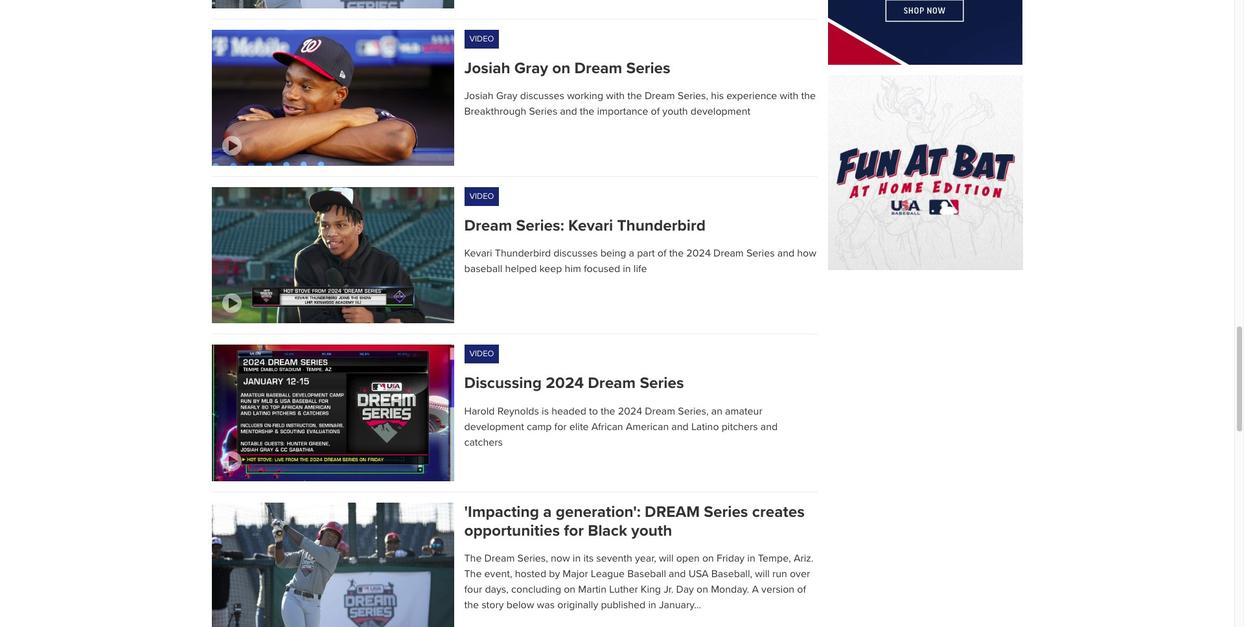 Task type: describe. For each thing, give the bounding box(es) containing it.
dream series: kevari thunderbird link
[[464, 216, 817, 235]]

in right friday
[[747, 552, 755, 565]]

friday
[[717, 552, 745, 565]]

creates
[[752, 503, 805, 522]]

1 with from the left
[[606, 89, 625, 102]]

story
[[482, 599, 504, 612]]

and inside josiah gray discusses working with the dream series, his experience with the breakthrough series and the importance of youth development
[[560, 105, 577, 118]]

the inside the kevari thunderbird discusses being a part of the 2024 dream series and how baseball helped keep him focused in life
[[669, 247, 684, 260]]

dream inside the dream series, now in its seventh year, will open on friday in tempe, ariz. the event, hosted by major league baseball and usa baseball, will run over four days, concluding on martin luther king jr. day on monday. a version of the story below was originally published in january...
[[484, 552, 515, 565]]

him
[[565, 263, 581, 276]]

now
[[551, 552, 570, 565]]

four
[[464, 583, 482, 596]]

gray for on
[[514, 59, 548, 78]]

on up usa
[[702, 552, 714, 565]]

breakthrough
[[464, 105, 526, 118]]

in left its
[[573, 552, 581, 565]]

josiah gray discusses working with the dream series, his experience with the breakthrough series and the importance of youth development
[[464, 89, 816, 118]]

dream inside the harold reynolds is headed to the 2024 dream series, an amateur development camp for elite african american and latino pitchers and catchers
[[645, 405, 675, 418]]

headed
[[552, 405, 586, 418]]

baseball
[[464, 263, 502, 276]]

how
[[797, 247, 816, 260]]

and right pitchers
[[761, 420, 778, 433]]

was
[[537, 599, 555, 612]]

for inside the harold reynolds is headed to the 2024 dream series, an amateur development camp for elite african american and latino pitchers and catchers
[[554, 420, 567, 433]]

gray for discusses
[[496, 89, 517, 102]]

a
[[752, 583, 759, 596]]

tempe,
[[758, 552, 791, 565]]

king
[[641, 583, 661, 596]]

in inside the kevari thunderbird discusses being a part of the 2024 dream series and how baseball helped keep him focused in life
[[623, 263, 631, 276]]

the dream series, now in its seventh year, will open on friday in tempe, ariz. the event, hosted by major league baseball and usa baseball, will run over four days, concluding on martin luther king jr. day on monday. a version of the story below was originally published in january...
[[464, 552, 814, 612]]

discusses for on
[[520, 89, 564, 102]]

the up importance
[[627, 89, 642, 102]]

kevari thunderbird discusses being a part of the 2024 dream series and how baseball helped keep him focused in life
[[464, 247, 816, 276]]

generation':
[[556, 503, 641, 522]]

youth inside 'impacting a generation': dream series creates opportunities for black youth
[[631, 522, 672, 540]]

a inside the kevari thunderbird discusses being a part of the 2024 dream series and how baseball helped keep him focused in life
[[629, 247, 634, 260]]

importance
[[597, 105, 648, 118]]

dream series: kevari thunderbird
[[464, 216, 706, 235]]

african
[[591, 420, 623, 433]]

1 horizontal spatial will
[[755, 568, 770, 581]]

0 vertical spatial will
[[659, 552, 674, 565]]

series inside "link"
[[626, 59, 670, 78]]

the inside the dream series, now in its seventh year, will open on friday in tempe, ariz. the event, hosted by major league baseball and usa baseball, will run over four days, concluding on martin luther king jr. day on monday. a version of the story below was originally published in january...
[[464, 599, 479, 612]]

concluding
[[511, 583, 561, 596]]

amateur
[[725, 405, 762, 418]]

over
[[790, 568, 810, 581]]

video for discussing
[[469, 349, 494, 359]]

published
[[601, 599, 646, 612]]

series inside 'impacting a generation': dream series creates opportunities for black youth
[[704, 503, 748, 522]]

helped
[[505, 263, 537, 276]]

focused
[[584, 263, 620, 276]]

to
[[589, 405, 598, 418]]

jr.
[[664, 583, 673, 596]]

the inside the harold reynolds is headed to the 2024 dream series, an amateur development camp for elite african american and latino pitchers and catchers
[[601, 405, 615, 418]]

experience
[[727, 89, 777, 102]]

by
[[549, 568, 560, 581]]

dream inside "link"
[[574, 59, 622, 78]]

version
[[761, 583, 795, 596]]

development inside josiah gray discusses working with the dream series, his experience with the breakthrough series and the importance of youth development
[[691, 105, 750, 118]]

run
[[772, 568, 787, 581]]

of inside the kevari thunderbird discusses being a part of the 2024 dream series and how baseball helped keep him focused in life
[[658, 247, 666, 260]]

part
[[637, 247, 655, 260]]

the right experience
[[801, 89, 816, 102]]

series inside josiah gray discusses working with the dream series, his experience with the breakthrough series and the importance of youth development
[[529, 105, 557, 118]]

martin
[[578, 583, 607, 596]]

open
[[676, 552, 700, 565]]

josiah gray on dream series link
[[464, 59, 817, 78]]

0 vertical spatial kevari
[[568, 216, 613, 235]]

keep
[[539, 263, 562, 276]]

thunderbird inside the kevari thunderbird discusses being a part of the 2024 dream series and how baseball helped keep him focused in life
[[495, 247, 551, 260]]

monday.
[[711, 583, 749, 596]]

ariz.
[[794, 552, 814, 565]]

camp
[[527, 420, 552, 433]]

dream inside josiah gray discusses working with the dream series, his experience with the breakthrough series and the importance of youth development
[[645, 89, 675, 102]]

'impacting
[[464, 503, 539, 522]]

youth inside josiah gray discusses working with the dream series, his experience with the breakthrough series and the importance of youth development
[[662, 105, 688, 118]]

baseball
[[627, 568, 666, 581]]

on down usa
[[697, 583, 708, 596]]

latino
[[691, 420, 719, 433]]

his
[[711, 89, 724, 102]]

dream
[[645, 503, 700, 522]]

series inside the kevari thunderbird discusses being a part of the 2024 dream series and how baseball helped keep him focused in life
[[746, 247, 775, 260]]

day
[[676, 583, 694, 596]]

reynolds
[[497, 405, 539, 418]]

league
[[591, 568, 625, 581]]



Task type: vqa. For each thing, say whether or not it's contained in the screenshot.
Tertiary Navigation element
no



Task type: locate. For each thing, give the bounding box(es) containing it.
discusses up him
[[554, 247, 598, 260]]

is
[[542, 405, 549, 418]]

0 horizontal spatial development
[[464, 420, 524, 433]]

for down headed
[[554, 420, 567, 433]]

an
[[711, 405, 722, 418]]

1 horizontal spatial a
[[629, 247, 634, 260]]

2024 inside the harold reynolds is headed to the 2024 dream series, an amateur development camp for elite african american and latino pitchers and catchers
[[618, 405, 642, 418]]

thunderbird inside dream series: kevari thunderbird link
[[617, 216, 706, 235]]

hosted
[[515, 568, 546, 581]]

and left latino on the right of page
[[672, 420, 689, 433]]

gray inside josiah gray discusses working with the dream series, his experience with the breakthrough series and the importance of youth development
[[496, 89, 517, 102]]

2 video from the top
[[469, 191, 494, 202]]

0 vertical spatial thunderbird
[[617, 216, 706, 235]]

0 vertical spatial series,
[[678, 89, 708, 102]]

thunderbird up helped
[[495, 247, 551, 260]]

of right importance
[[651, 105, 660, 118]]

in down the king
[[648, 599, 656, 612]]

major
[[563, 568, 588, 581]]

series, inside the dream series, now in its seventh year, will open on friday in tempe, ariz. the event, hosted by major league baseball and usa baseball, will run over four days, concluding on martin luther king jr. day on monday. a version of the story below was originally published in january...
[[517, 552, 548, 565]]

gray inside "link"
[[514, 59, 548, 78]]

0 vertical spatial a
[[629, 247, 634, 260]]

1 vertical spatial discusses
[[554, 247, 598, 260]]

2 horizontal spatial 2024
[[686, 247, 711, 260]]

with right experience
[[780, 89, 799, 102]]

seventh
[[596, 552, 632, 565]]

1 vertical spatial 2024
[[546, 374, 584, 393]]

for
[[554, 420, 567, 433], [564, 522, 584, 540]]

1 video from the top
[[469, 34, 494, 44]]

discusses inside josiah gray discusses working with the dream series, his experience with the breakthrough series and the importance of youth development
[[520, 89, 564, 102]]

the
[[464, 552, 482, 565], [464, 568, 482, 581]]

1 vertical spatial kevari
[[464, 247, 492, 260]]

2 josiah from the top
[[464, 89, 493, 102]]

opportunities
[[464, 522, 560, 540]]

the right part on the right top of page
[[669, 247, 684, 260]]

on down major
[[564, 583, 575, 596]]

january...
[[659, 599, 701, 612]]

the down four
[[464, 599, 479, 612]]

discusses down josiah gray on dream series on the top of page
[[520, 89, 564, 102]]

being
[[600, 247, 626, 260]]

series left how
[[746, 247, 775, 260]]

working
[[567, 89, 603, 102]]

0 vertical spatial discusses
[[520, 89, 564, 102]]

1 vertical spatial gray
[[496, 89, 517, 102]]

the down working
[[580, 105, 594, 118]]

josiah inside josiah gray discusses working with the dream series, his experience with the breakthrough series and the importance of youth development
[[464, 89, 493, 102]]

series, inside the harold reynolds is headed to the 2024 dream series, an amateur development camp for elite african american and latino pitchers and catchers
[[678, 405, 709, 418]]

0 vertical spatial for
[[554, 420, 567, 433]]

will up a
[[755, 568, 770, 581]]

in
[[623, 263, 631, 276], [573, 552, 581, 565], [747, 552, 755, 565], [648, 599, 656, 612]]

with up importance
[[606, 89, 625, 102]]

2 vertical spatial 2024
[[618, 405, 642, 418]]

1 josiah from the top
[[464, 59, 510, 78]]

usa
[[689, 568, 709, 581]]

the right to
[[601, 405, 615, 418]]

1 vertical spatial josiah
[[464, 89, 493, 102]]

series up friday
[[704, 503, 748, 522]]

elite
[[569, 420, 589, 433]]

1 horizontal spatial kevari
[[568, 216, 613, 235]]

1 vertical spatial video
[[469, 191, 494, 202]]

'impacting a generation': dream series creates opportunities for black youth link
[[464, 503, 817, 541]]

gray
[[514, 59, 548, 78], [496, 89, 517, 102]]

with
[[606, 89, 625, 102], [780, 89, 799, 102]]

3 video from the top
[[469, 349, 494, 359]]

event,
[[484, 568, 512, 581]]

a
[[629, 247, 634, 260], [543, 503, 552, 522]]

0 vertical spatial youth
[[662, 105, 688, 118]]

0 horizontal spatial kevari
[[464, 247, 492, 260]]

youth down dream
[[631, 522, 672, 540]]

1 vertical spatial youth
[[631, 522, 672, 540]]

kevari up being
[[568, 216, 613, 235]]

series, up hosted
[[517, 552, 548, 565]]

0 horizontal spatial 2024
[[546, 374, 584, 393]]

0 vertical spatial video
[[469, 34, 494, 44]]

american
[[626, 420, 669, 433]]

josiah for josiah gray on dream series
[[464, 59, 510, 78]]

1 vertical spatial for
[[564, 522, 584, 540]]

2 the from the top
[[464, 568, 482, 581]]

2024 inside the kevari thunderbird discusses being a part of the 2024 dream series and how baseball helped keep him focused in life
[[686, 247, 711, 260]]

0 horizontal spatial with
[[606, 89, 625, 102]]

1 the from the top
[[464, 552, 482, 565]]

dream
[[574, 59, 622, 78], [645, 89, 675, 102], [464, 216, 512, 235], [713, 247, 744, 260], [588, 374, 636, 393], [645, 405, 675, 418], [484, 552, 515, 565]]

harold
[[464, 405, 495, 418]]

youth right importance
[[662, 105, 688, 118]]

2024 up american on the bottom of the page
[[618, 405, 642, 418]]

and inside the dream series, now in its seventh year, will open on friday in tempe, ariz. the event, hosted by major league baseball and usa baseball, will run over four days, concluding on martin luther king jr. day on monday. a version of the story below was originally published in january...
[[669, 568, 686, 581]]

kevari inside the kevari thunderbird discusses being a part of the 2024 dream series and how baseball helped keep him focused in life
[[464, 247, 492, 260]]

on inside "link"
[[552, 59, 570, 78]]

1 vertical spatial the
[[464, 568, 482, 581]]

the
[[627, 89, 642, 102], [801, 89, 816, 102], [580, 105, 594, 118], [669, 247, 684, 260], [601, 405, 615, 418], [464, 599, 479, 612]]

of
[[651, 105, 660, 118], [658, 247, 666, 260], [797, 583, 806, 596]]

of inside josiah gray discusses working with the dream series, his experience with the breakthrough series and the importance of youth development
[[651, 105, 660, 118]]

series up american on the bottom of the page
[[640, 374, 684, 393]]

thunderbird
[[617, 216, 706, 235], [495, 247, 551, 260]]

0 horizontal spatial thunderbird
[[495, 247, 551, 260]]

discussing
[[464, 374, 542, 393]]

0 vertical spatial of
[[651, 105, 660, 118]]

originally
[[557, 599, 598, 612]]

2024 right part on the right top of page
[[686, 247, 711, 260]]

on up working
[[552, 59, 570, 78]]

2 with from the left
[[780, 89, 799, 102]]

development inside the harold reynolds is headed to the 2024 dream series, an amateur development camp for elite african american and latino pitchers and catchers
[[464, 420, 524, 433]]

and
[[560, 105, 577, 118], [777, 247, 794, 260], [672, 420, 689, 433], [761, 420, 778, 433], [669, 568, 686, 581]]

1 vertical spatial thunderbird
[[495, 247, 551, 260]]

series, left "his"
[[678, 89, 708, 102]]

year,
[[635, 552, 656, 565]]

1 vertical spatial series,
[[678, 405, 709, 418]]

development
[[691, 105, 750, 118], [464, 420, 524, 433]]

0 vertical spatial development
[[691, 105, 750, 118]]

josiah
[[464, 59, 510, 78], [464, 89, 493, 102]]

of right part on the right top of page
[[658, 247, 666, 260]]

its
[[583, 552, 594, 565]]

1 horizontal spatial with
[[780, 89, 799, 102]]

series
[[626, 59, 670, 78], [529, 105, 557, 118], [746, 247, 775, 260], [640, 374, 684, 393], [704, 503, 748, 522]]

dream inside the kevari thunderbird discusses being a part of the 2024 dream series and how baseball helped keep him focused in life
[[713, 247, 744, 260]]

kevari
[[568, 216, 613, 235], [464, 247, 492, 260]]

josiah for josiah gray discusses working with the dream series, his experience with the breakthrough series and the importance of youth development
[[464, 89, 493, 102]]

life
[[634, 263, 647, 276]]

video for josiah
[[469, 34, 494, 44]]

youth
[[662, 105, 688, 118], [631, 522, 672, 540]]

0 horizontal spatial a
[[543, 503, 552, 522]]

and left how
[[777, 247, 794, 260]]

discussing 2024 dream series link
[[464, 374, 817, 393]]

catchers
[[464, 436, 503, 449]]

for up now
[[564, 522, 584, 540]]

1 vertical spatial of
[[658, 247, 666, 260]]

series up josiah gray discusses working with the dream series, his experience with the breakthrough series and the importance of youth development
[[626, 59, 670, 78]]

1 vertical spatial will
[[755, 568, 770, 581]]

will right year, in the right of the page
[[659, 552, 674, 565]]

a left part on the right top of page
[[629, 247, 634, 260]]

2 vertical spatial video
[[469, 349, 494, 359]]

josiah gray on dream series
[[464, 59, 670, 78]]

kevari up baseball
[[464, 247, 492, 260]]

pitchers
[[722, 420, 758, 433]]

discusses
[[520, 89, 564, 102], [554, 247, 598, 260]]

0 vertical spatial josiah
[[464, 59, 510, 78]]

josiah inside "link"
[[464, 59, 510, 78]]

and down working
[[560, 105, 577, 118]]

a up "opportunities"
[[543, 503, 552, 522]]

will
[[659, 552, 674, 565], [755, 568, 770, 581]]

0 vertical spatial 2024
[[686, 247, 711, 260]]

thunderbird up part on the right top of page
[[617, 216, 706, 235]]

2 vertical spatial of
[[797, 583, 806, 596]]

0 horizontal spatial will
[[659, 552, 674, 565]]

1 horizontal spatial thunderbird
[[617, 216, 706, 235]]

2 vertical spatial series,
[[517, 552, 548, 565]]

in left life
[[623, 263, 631, 276]]

days,
[[485, 583, 509, 596]]

development down "his"
[[691, 105, 750, 118]]

and up 'day'
[[669, 568, 686, 581]]

series:
[[516, 216, 564, 235]]

0 vertical spatial the
[[464, 552, 482, 565]]

harold reynolds is headed to the 2024 dream series, an amateur development camp for elite african american and latino pitchers and catchers
[[464, 405, 778, 449]]

series, up latino on the right of page
[[678, 405, 709, 418]]

discussing 2024 dream series
[[464, 374, 684, 393]]

discusses inside the kevari thunderbird discusses being a part of the 2024 dream series and how baseball helped keep him focused in life
[[554, 247, 598, 260]]

a inside 'impacting a generation': dream series creates opportunities for black youth
[[543, 503, 552, 522]]

below
[[507, 599, 534, 612]]

2024 up headed
[[546, 374, 584, 393]]

development up catchers
[[464, 420, 524, 433]]

discusses for kevari
[[554, 247, 598, 260]]

video for dream
[[469, 191, 494, 202]]

1 horizontal spatial development
[[691, 105, 750, 118]]

1 vertical spatial development
[[464, 420, 524, 433]]

advertisement element
[[828, 0, 1022, 65]]

video
[[469, 34, 494, 44], [469, 191, 494, 202], [469, 349, 494, 359]]

black
[[588, 522, 627, 540]]

0 vertical spatial gray
[[514, 59, 548, 78]]

1 horizontal spatial 2024
[[618, 405, 642, 418]]

of down over
[[797, 583, 806, 596]]

1 vertical spatial a
[[543, 503, 552, 522]]

'impacting a generation': dream series creates opportunities for black youth
[[464, 503, 805, 540]]

series right breakthrough
[[529, 105, 557, 118]]

of inside the dream series, now in its seventh year, will open on friday in tempe, ariz. the event, hosted by major league baseball and usa baseball, will run over four days, concluding on martin luther king jr. day on monday. a version of the story below was originally published in january...
[[797, 583, 806, 596]]

for inside 'impacting a generation': dream series creates opportunities for black youth
[[564, 522, 584, 540]]

and inside the kevari thunderbird discusses being a part of the 2024 dream series and how baseball helped keep him focused in life
[[777, 247, 794, 260]]

series, inside josiah gray discusses working with the dream series, his experience with the breakthrough series and the importance of youth development
[[678, 89, 708, 102]]

luther
[[609, 583, 638, 596]]

on
[[552, 59, 570, 78], [702, 552, 714, 565], [564, 583, 575, 596], [697, 583, 708, 596]]

baseball,
[[711, 568, 752, 581]]



